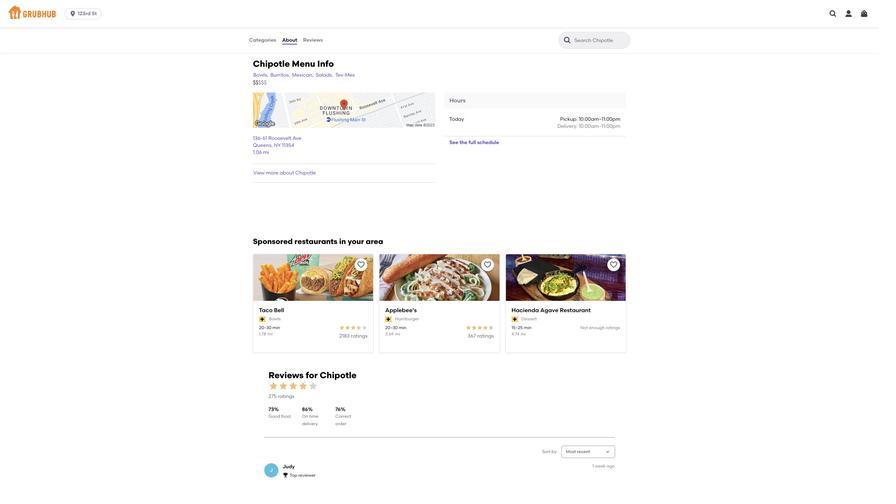 Task type: vqa. For each thing, say whether or not it's contained in the screenshot.
svg image
yes



Task type: describe. For each thing, give the bounding box(es) containing it.
sort by:
[[542, 449, 558, 454]]

taco
[[259, 307, 273, 314]]

1 horizontal spatial svg image
[[845, 10, 853, 18]]

4.74
[[512, 332, 519, 337]]

reviewer
[[298, 473, 316, 478]]

15–25 min 4.74 mi
[[512, 326, 532, 337]]

1.06
[[253, 150, 262, 156]]

good
[[269, 414, 280, 419]]

more
[[266, 170, 279, 176]]

not
[[581, 326, 588, 331]]

73 good food
[[269, 407, 291, 419]]

2183
[[339, 333, 350, 339]]

pickup:
[[560, 116, 578, 122]]

86 on time delivery
[[302, 407, 318, 426]]

delivery
[[302, 421, 318, 426]]

mexican, button
[[292, 71, 314, 79]]

pickup: 10:00am–11:00pm delivery: 10:00am–11:00pm
[[558, 116, 621, 129]]

275 ratings
[[269, 394, 295, 400]]

mi inside 136-61 roosevelt ave queens , ny 11354 1.06 mi
[[263, 150, 269, 156]]

about
[[282, 37, 297, 43]]

for
[[306, 370, 318, 381]]

tex-
[[335, 72, 345, 78]]

367
[[468, 333, 476, 339]]

agave
[[540, 307, 559, 314]]

about
[[280, 170, 294, 176]]

burritos,
[[270, 72, 290, 78]]

1 horizontal spatial chipotle
[[295, 170, 316, 176]]

hacienda
[[512, 307, 539, 314]]

week
[[595, 464, 606, 469]]

your
[[348, 237, 364, 246]]

11354
[[282, 142, 294, 148]]

123rd
[[78, 11, 91, 17]]

hours
[[449, 97, 466, 104]]

20–30 min 1.78 mi
[[259, 326, 280, 337]]

ave
[[293, 135, 302, 141]]

275
[[269, 394, 277, 400]]

1
[[592, 464, 594, 469]]

roosevelt
[[268, 135, 292, 141]]

order
[[335, 421, 347, 426]]

,
[[271, 142, 273, 148]]

76
[[335, 407, 341, 413]]

salads, button
[[315, 71, 334, 79]]

today
[[449, 116, 464, 122]]

applebee's link
[[385, 307, 494, 315]]

reviews for reviews
[[303, 37, 323, 43]]

123rd st button
[[65, 8, 104, 19]]

mexican,
[[292, 72, 314, 78]]

20–30 for taco bell
[[259, 326, 271, 331]]

61
[[263, 135, 267, 141]]

hacienda agave restaurant logo image
[[506, 255, 626, 314]]

2 save this restaurant button from the left
[[481, 259, 494, 272]]

recent
[[577, 449, 590, 454]]

applebee's
[[385, 307, 417, 314]]

search icon image
[[563, 36, 572, 45]]

in
[[339, 237, 346, 246]]

see the full schedule
[[449, 139, 499, 145]]

mi for taco bell
[[268, 332, 273, 337]]

2183 ratings
[[339, 333, 368, 339]]

ago
[[607, 464, 615, 469]]

136-61 roosevelt ave queens , ny 11354 1.06 mi
[[253, 135, 302, 156]]

schedule
[[477, 139, 499, 145]]

tex-mex button
[[335, 71, 355, 79]]

not enough ratings
[[581, 326, 620, 331]]

ratings for 367 ratings
[[477, 333, 494, 339]]

save this restaurant image for taco
[[357, 261, 366, 269]]

86
[[302, 407, 308, 413]]

subscription pass image for taco
[[259, 316, 266, 322]]

enough
[[589, 326, 605, 331]]

Sort by: field
[[566, 449, 590, 455]]

2 10:00am–11:00pm from the top
[[579, 123, 621, 129]]

20–30 min 3.69 mi
[[385, 326, 406, 337]]

reviews button
[[303, 28, 323, 53]]

367 ratings
[[468, 333, 494, 339]]

on
[[302, 414, 308, 419]]

bowls
[[269, 317, 281, 322]]

ny
[[274, 142, 281, 148]]

caret down icon image
[[605, 449, 611, 455]]

salads,
[[316, 72, 333, 78]]

trophy icon image
[[283, 472, 288, 478]]

min for hacienda agave restaurant
[[524, 326, 532, 331]]

categories button
[[249, 28, 277, 53]]

taco bell logo image
[[253, 255, 373, 314]]

most
[[566, 449, 576, 454]]

136-
[[253, 135, 263, 141]]

taco bell
[[259, 307, 284, 314]]

bowls, button
[[253, 71, 269, 79]]

svg image inside the 123rd st button
[[69, 10, 76, 17]]



Task type: locate. For each thing, give the bounding box(es) containing it.
1 horizontal spatial svg image
[[860, 10, 869, 18]]

bowls, burritos, mexican, salads, tex-mex
[[253, 72, 355, 78]]

reviews right about
[[303, 37, 323, 43]]

0 vertical spatial 10:00am–11:00pm
[[579, 116, 621, 122]]

chipotle  menu info
[[253, 59, 334, 69]]

restaurant
[[560, 307, 591, 314]]

time
[[309, 414, 318, 419]]

$$$$$
[[253, 79, 267, 86]]

min down bowls
[[272, 326, 280, 331]]

see the full schedule button
[[444, 136, 505, 149]]

20–30 inside 20–30 min 3.69 mi
[[385, 326, 398, 331]]

dessert
[[522, 317, 537, 322]]

hacienda agave restaurant
[[512, 307, 591, 314]]

10:00am–11:00pm
[[579, 116, 621, 122], [579, 123, 621, 129]]

mi inside 15–25 min 4.74 mi
[[521, 332, 526, 337]]

ratings for 2183 ratings
[[351, 333, 368, 339]]

main navigation navigation
[[0, 0, 879, 28]]

ratings for 275 ratings
[[278, 394, 295, 400]]

1 20–30 from the left
[[259, 326, 271, 331]]

mi
[[263, 150, 269, 156], [268, 332, 273, 337], [395, 332, 400, 337], [521, 332, 526, 337]]

0 vertical spatial reviews
[[303, 37, 323, 43]]

20–30 up 1.78
[[259, 326, 271, 331]]

min inside 15–25 min 4.74 mi
[[524, 326, 532, 331]]

save this restaurant button for hacienda
[[607, 259, 620, 272]]

subscription pass image
[[259, 316, 266, 322], [512, 316, 519, 322]]

20–30
[[259, 326, 271, 331], [385, 326, 398, 331]]

queens
[[253, 142, 271, 148]]

3 save this restaurant button from the left
[[607, 259, 620, 272]]

1 vertical spatial chipotle
[[295, 170, 316, 176]]

2 save this restaurant image from the left
[[483, 261, 492, 269]]

2 min from the left
[[399, 326, 406, 331]]

2 subscription pass image from the left
[[512, 316, 519, 322]]

1 horizontal spatial subscription pass image
[[512, 316, 519, 322]]

reviews inside reviews button
[[303, 37, 323, 43]]

reviews for chipotle
[[269, 370, 357, 381]]

chipotle up burritos,
[[253, 59, 290, 69]]

min inside 20–30 min 1.78 mi
[[272, 326, 280, 331]]

2 horizontal spatial min
[[524, 326, 532, 331]]

reviews up 275 ratings
[[269, 370, 304, 381]]

ratings right 2183
[[351, 333, 368, 339]]

0 horizontal spatial chipotle
[[253, 59, 290, 69]]

reviews
[[303, 37, 323, 43], [269, 370, 304, 381]]

$$
[[253, 79, 258, 86]]

1 horizontal spatial save this restaurant image
[[483, 261, 492, 269]]

ratings right enough at the bottom right of the page
[[606, 326, 620, 331]]

hamburger
[[395, 317, 419, 322]]

1 vertical spatial 10:00am–11:00pm
[[579, 123, 621, 129]]

mi for hacienda agave restaurant
[[521, 332, 526, 337]]

1 save this restaurant image from the left
[[357, 261, 366, 269]]

view more about chipotle
[[253, 170, 316, 176]]

1 subscription pass image from the left
[[259, 316, 266, 322]]

mi right 4.74
[[521, 332, 526, 337]]

j
[[270, 468, 273, 474]]

2 20–30 from the left
[[385, 326, 398, 331]]

73
[[269, 407, 274, 413]]

15–25
[[512, 326, 523, 331]]

save this restaurant button for taco
[[355, 259, 368, 272]]

mi down queens at the top of page
[[263, 150, 269, 156]]

subscription pass image down taco
[[259, 316, 266, 322]]

mi right 1.78
[[268, 332, 273, 337]]

subscription pass image
[[385, 316, 392, 322]]

the
[[460, 139, 468, 145]]

mi for applebee's
[[395, 332, 400, 337]]

delivery:
[[558, 123, 578, 129]]

min
[[272, 326, 280, 331], [399, 326, 406, 331], [524, 326, 532, 331]]

ratings right 367
[[477, 333, 494, 339]]

mi inside 20–30 min 1.78 mi
[[268, 332, 273, 337]]

1 save this restaurant button from the left
[[355, 259, 368, 272]]

mex
[[345, 72, 355, 78]]

min for applebee's
[[399, 326, 406, 331]]

mi right the 3.69
[[395, 332, 400, 337]]

about button
[[282, 28, 298, 53]]

food
[[281, 414, 291, 419]]

sponsored
[[253, 237, 293, 246]]

bowls,
[[253, 72, 268, 78]]

20–30 up the 3.69
[[385, 326, 398, 331]]

1 min from the left
[[272, 326, 280, 331]]

3 save this restaurant image from the left
[[610, 261, 618, 269]]

full
[[469, 139, 476, 145]]

1 vertical spatial reviews
[[269, 370, 304, 381]]

Search Chipotle  search field
[[574, 37, 628, 44]]

chipotle right about
[[295, 170, 316, 176]]

top reviewer
[[290, 473, 316, 478]]

save this restaurant image for hacienda
[[610, 261, 618, 269]]

star icon image
[[339, 325, 345, 331], [345, 325, 351, 331], [351, 325, 356, 331], [356, 325, 362, 331], [356, 325, 362, 331], [362, 325, 368, 331], [466, 325, 471, 331], [471, 325, 477, 331], [477, 325, 483, 331], [483, 325, 488, 331], [488, 325, 494, 331], [488, 325, 494, 331], [269, 381, 278, 391], [278, 381, 288, 391], [288, 381, 298, 391], [298, 381, 308, 391], [308, 381, 318, 391]]

top
[[290, 473, 297, 478]]

most recent
[[566, 449, 590, 454]]

mi inside 20–30 min 3.69 mi
[[395, 332, 400, 337]]

menu
[[292, 59, 315, 69]]

123rd st
[[78, 11, 97, 17]]

area
[[366, 237, 383, 246]]

sort
[[542, 449, 551, 454]]

2 vertical spatial chipotle
[[320, 370, 357, 381]]

judy
[[283, 464, 295, 470]]

min for taco bell
[[272, 326, 280, 331]]

0 horizontal spatial svg image
[[69, 10, 76, 17]]

reviews for reviews for chipotle
[[269, 370, 304, 381]]

by:
[[552, 449, 558, 454]]

1 horizontal spatial 20–30
[[385, 326, 398, 331]]

1 10:00am–11:00pm from the top
[[579, 116, 621, 122]]

1 horizontal spatial save this restaurant button
[[481, 259, 494, 272]]

sponsored restaurants in your area
[[253, 237, 383, 246]]

correct
[[335, 414, 351, 419]]

2 svg image from the left
[[860, 10, 869, 18]]

svg image
[[829, 10, 838, 18], [860, 10, 869, 18]]

10:00am–11:00pm right delivery:
[[579, 123, 621, 129]]

1 horizontal spatial min
[[399, 326, 406, 331]]

0 horizontal spatial save this restaurant button
[[355, 259, 368, 272]]

0 horizontal spatial svg image
[[829, 10, 838, 18]]

0 horizontal spatial 20–30
[[259, 326, 271, 331]]

10:00am–11:00pm right pickup:
[[579, 116, 621, 122]]

ratings
[[606, 326, 620, 331], [351, 333, 368, 339], [477, 333, 494, 339], [278, 394, 295, 400]]

bell
[[274, 307, 284, 314]]

2 horizontal spatial save this restaurant image
[[610, 261, 618, 269]]

burritos, button
[[270, 71, 290, 79]]

subscription pass image for hacienda
[[512, 316, 519, 322]]

min down the hamburger in the left of the page
[[399, 326, 406, 331]]

3 min from the left
[[524, 326, 532, 331]]

chipotle right the for at the bottom of the page
[[320, 370, 357, 381]]

st
[[92, 11, 97, 17]]

1 svg image from the left
[[829, 10, 838, 18]]

20–30 for applebee's
[[385, 326, 398, 331]]

1 week ago
[[592, 464, 615, 469]]

0 horizontal spatial save this restaurant image
[[357, 261, 366, 269]]

view
[[253, 170, 265, 176]]

1.78
[[259, 332, 266, 337]]

hacienda agave restaurant link
[[512, 307, 620, 315]]

min down "dessert"
[[524, 326, 532, 331]]

save this restaurant image
[[357, 261, 366, 269], [483, 261, 492, 269], [610, 261, 618, 269]]

0 horizontal spatial subscription pass image
[[259, 316, 266, 322]]

categories
[[249, 37, 276, 43]]

2 horizontal spatial save this restaurant button
[[607, 259, 620, 272]]

ratings right 275
[[278, 394, 295, 400]]

2 horizontal spatial chipotle
[[320, 370, 357, 381]]

applebee's logo image
[[380, 255, 500, 314]]

0 horizontal spatial min
[[272, 326, 280, 331]]

0 vertical spatial chipotle
[[253, 59, 290, 69]]

20–30 inside 20–30 min 1.78 mi
[[259, 326, 271, 331]]

min inside 20–30 min 3.69 mi
[[399, 326, 406, 331]]

3.69
[[385, 332, 394, 337]]

see
[[449, 139, 458, 145]]

subscription pass image up 15–25
[[512, 316, 519, 322]]

svg image
[[845, 10, 853, 18], [69, 10, 76, 17]]



